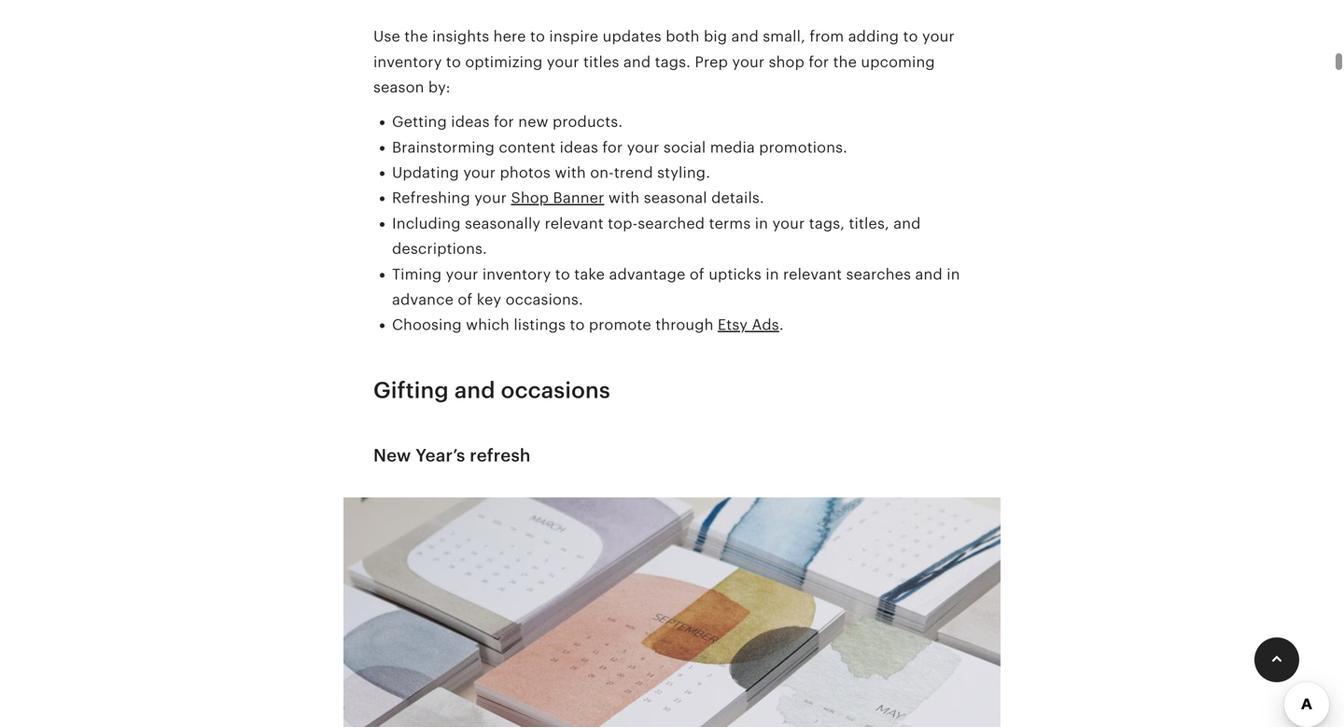 Task type: vqa. For each thing, say whether or not it's contained in the screenshot.
the 26
no



Task type: describe. For each thing, give the bounding box(es) containing it.
1 vertical spatial relevant
[[784, 266, 843, 283]]

and right searches
[[916, 266, 943, 283]]

products.
[[553, 114, 623, 130]]

shop
[[769, 53, 805, 70]]

big
[[704, 28, 728, 45]]

titles
[[584, 53, 620, 70]]

your up "upcoming"
[[923, 28, 955, 45]]

and right titles,
[[894, 215, 921, 232]]

0 horizontal spatial the
[[405, 28, 428, 45]]

to down 'insights'
[[446, 53, 461, 70]]

top-
[[608, 215, 638, 232]]

use
[[374, 28, 401, 45]]

0 vertical spatial relevant
[[545, 215, 604, 232]]

choosing
[[392, 317, 462, 334]]

optimizing
[[465, 53, 543, 70]]

by:
[[429, 79, 451, 96]]

season
[[374, 79, 424, 96]]

etsy
[[718, 317, 748, 334]]

through
[[656, 317, 714, 334]]

searches
[[847, 266, 912, 283]]

from
[[810, 28, 845, 45]]

take
[[575, 266, 605, 283]]

your right prep
[[733, 53, 765, 70]]

small,
[[763, 28, 806, 45]]

updating
[[392, 164, 459, 181]]

to left take
[[555, 266, 570, 283]]

to up "upcoming"
[[904, 28, 919, 45]]

ads
[[752, 317, 780, 334]]

descriptions.
[[392, 241, 487, 257]]

0 horizontal spatial with
[[555, 164, 586, 181]]

to right here
[[530, 28, 545, 45]]

on-
[[590, 164, 614, 181]]

advance
[[392, 291, 454, 308]]

getting
[[392, 114, 447, 130]]

inventory inside getting ideas for new products. brainstorming content ideas for your social media promotions. updating your photos with on-trend styling. refreshing your shop banner with seasonal details. including seasonally relevant top-searched terms in your tags, titles, and descriptions. timing your inventory to take advantage of upticks in relevant searches and in advance of key occasions. choosing which listings to promote through etsy ads .
[[483, 266, 551, 283]]

and down 'updates'
[[624, 53, 651, 70]]

prep
[[695, 53, 728, 70]]

details.
[[712, 190, 765, 207]]

updates
[[603, 28, 662, 45]]

banner
[[553, 190, 605, 207]]

new year's refresh
[[374, 446, 531, 466]]

listings
[[514, 317, 566, 334]]

your down descriptions.
[[446, 266, 479, 283]]

here
[[494, 28, 526, 45]]

key
[[477, 291, 502, 308]]

refreshing
[[392, 190, 471, 207]]

0 horizontal spatial for
[[494, 114, 515, 130]]

your up seasonally
[[475, 190, 507, 207]]

new
[[519, 114, 549, 130]]

promotions.
[[760, 139, 848, 156]]

your down inspire
[[547, 53, 580, 70]]

occasions.
[[506, 291, 584, 308]]

photos
[[500, 164, 551, 181]]

promote
[[589, 317, 652, 334]]



Task type: locate. For each thing, give the bounding box(es) containing it.
in
[[755, 215, 769, 232], [766, 266, 779, 283], [947, 266, 961, 283]]

1 horizontal spatial ideas
[[560, 139, 599, 156]]

ideas up brainstorming
[[451, 114, 490, 130]]

in right upticks
[[766, 266, 779, 283]]

ideas down products.
[[560, 139, 599, 156]]

inventory inside use the insights here to inspire updates both big and small, from adding to your inventory to optimizing your titles and tags. prep your shop for the upcoming season by:
[[374, 53, 442, 70]]

searched
[[638, 215, 705, 232]]

timing
[[392, 266, 442, 283]]

for down from
[[809, 53, 830, 70]]

relevant
[[545, 215, 604, 232], [784, 266, 843, 283]]

0 horizontal spatial inventory
[[374, 53, 442, 70]]

1 vertical spatial ideas
[[560, 139, 599, 156]]

inventory
[[374, 53, 442, 70], [483, 266, 551, 283]]

shop
[[511, 190, 549, 207]]

inventory up season
[[374, 53, 442, 70]]

gifting and occasions
[[374, 378, 611, 403]]

of left upticks
[[690, 266, 705, 283]]

for left new
[[494, 114, 515, 130]]

1 horizontal spatial of
[[690, 266, 705, 283]]

1 vertical spatial with
[[609, 190, 640, 207]]

0 vertical spatial with
[[555, 164, 586, 181]]

1 horizontal spatial with
[[609, 190, 640, 207]]

your
[[923, 28, 955, 45], [547, 53, 580, 70], [733, 53, 765, 70], [627, 139, 660, 156], [464, 164, 496, 181], [475, 190, 507, 207], [773, 215, 805, 232], [446, 266, 479, 283]]

social
[[664, 139, 706, 156]]

1 horizontal spatial inventory
[[483, 266, 551, 283]]

0 vertical spatial inventory
[[374, 53, 442, 70]]

and right gifting
[[455, 378, 496, 403]]

and
[[732, 28, 759, 45], [624, 53, 651, 70], [894, 215, 921, 232], [916, 266, 943, 283], [455, 378, 496, 403]]

advantage
[[609, 266, 686, 283]]

inspire
[[550, 28, 599, 45]]

year's
[[416, 446, 466, 466]]

.
[[780, 317, 784, 334]]

with up banner
[[555, 164, 586, 181]]

in right searches
[[947, 266, 961, 283]]

ideas
[[451, 114, 490, 130], [560, 139, 599, 156]]

gifting
[[374, 378, 449, 403]]

seasonally
[[465, 215, 541, 232]]

etsy ads link
[[718, 317, 780, 334]]

which
[[466, 317, 510, 334]]

relevant down the tags,
[[784, 266, 843, 283]]

occasions
[[501, 378, 611, 403]]

adding
[[849, 28, 900, 45]]

to
[[530, 28, 545, 45], [904, 28, 919, 45], [446, 53, 461, 70], [555, 266, 570, 283], [570, 317, 585, 334]]

refresh
[[470, 446, 531, 466]]

with
[[555, 164, 586, 181], [609, 190, 640, 207]]

0 vertical spatial the
[[405, 28, 428, 45]]

0 vertical spatial of
[[690, 266, 705, 283]]

0 horizontal spatial of
[[458, 291, 473, 308]]

brainstorming
[[392, 139, 495, 156]]

1 horizontal spatial the
[[834, 53, 857, 70]]

upcoming
[[861, 53, 936, 70]]

1 horizontal spatial relevant
[[784, 266, 843, 283]]

shop banner link
[[511, 190, 605, 207]]

and right big
[[732, 28, 759, 45]]

2 horizontal spatial for
[[809, 53, 830, 70]]

both
[[666, 28, 700, 45]]

seasonal
[[644, 190, 708, 207]]

the
[[405, 28, 428, 45], [834, 53, 857, 70]]

0 horizontal spatial relevant
[[545, 215, 604, 232]]

content
[[499, 139, 556, 156]]

styling.
[[658, 164, 711, 181]]

1 vertical spatial for
[[494, 114, 515, 130]]

of left key
[[458, 291, 473, 308]]

insights
[[432, 28, 490, 45]]

for up on-
[[603, 139, 623, 156]]

new
[[374, 446, 411, 466]]

1 vertical spatial of
[[458, 291, 473, 308]]

2 vertical spatial for
[[603, 139, 623, 156]]

use the insights here to inspire updates both big and small, from adding to your inventory to optimizing your titles and tags. prep your shop for the upcoming season by:
[[374, 28, 955, 96]]

getting ideas for new products. brainstorming content ideas for your social media promotions. updating your photos with on-trend styling. refreshing your shop banner with seasonal details. including seasonally relevant top-searched terms in your tags, titles, and descriptions. timing your inventory to take advantage of upticks in relevant searches and in advance of key occasions. choosing which listings to promote through etsy ads .
[[392, 114, 961, 334]]

the right use
[[405, 28, 428, 45]]

0 vertical spatial for
[[809, 53, 830, 70]]

tags,
[[809, 215, 845, 232]]

terms
[[709, 215, 751, 232]]

for inside use the insights here to inspire updates both big and small, from adding to your inventory to optimizing your titles and tags. prep your shop for the upcoming season by:
[[809, 53, 830, 70]]

0 horizontal spatial ideas
[[451, 114, 490, 130]]

1 horizontal spatial for
[[603, 139, 623, 156]]

the down from
[[834, 53, 857, 70]]

upticks
[[709, 266, 762, 283]]

for
[[809, 53, 830, 70], [494, 114, 515, 130], [603, 139, 623, 156]]

inventory up occasions.
[[483, 266, 551, 283]]

in right terms
[[755, 215, 769, 232]]

with up top-
[[609, 190, 640, 207]]

to right listings
[[570, 317, 585, 334]]

0 vertical spatial ideas
[[451, 114, 490, 130]]

your down brainstorming
[[464, 164, 496, 181]]

tags.
[[655, 53, 691, 70]]

your left the tags,
[[773, 215, 805, 232]]

1 vertical spatial the
[[834, 53, 857, 70]]

titles,
[[849, 215, 890, 232]]

relevant down banner
[[545, 215, 604, 232]]

of
[[690, 266, 705, 283], [458, 291, 473, 308]]

1 vertical spatial inventory
[[483, 266, 551, 283]]

including
[[392, 215, 461, 232]]

your up the trend at the top left of the page
[[627, 139, 660, 156]]

media
[[710, 139, 755, 156]]

trend
[[614, 164, 654, 181]]



